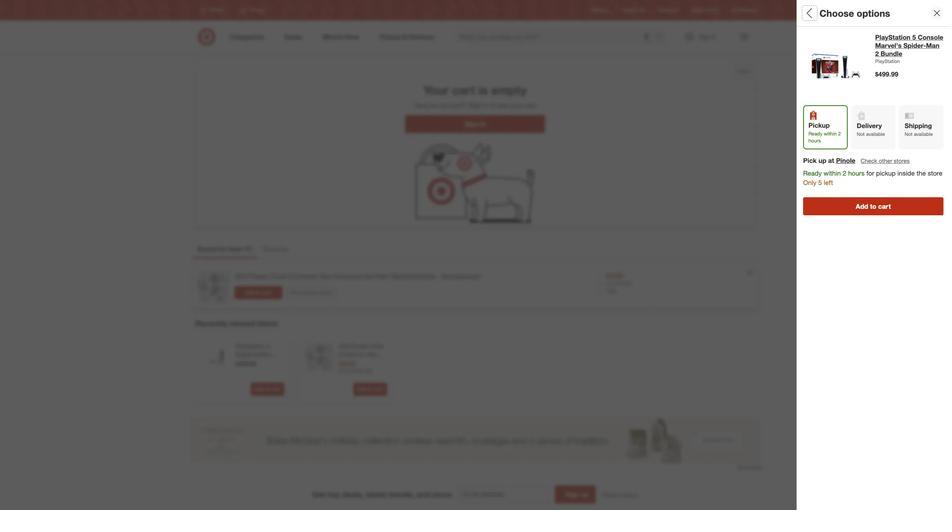 Task type: describe. For each thing, give the bounding box(es) containing it.
playstation 5 digital edition console image for shop similar items
[[804, 33, 869, 99]]

your cart is empty have an account? sign in to see your cart
[[414, 83, 537, 109]]

deals,
[[342, 490, 364, 499]]

man
[[927, 41, 940, 50]]

advertisement region
[[189, 416, 762, 464]]

within inside the pickup ready within 2 hours
[[824, 131, 837, 137]]

sign in button
[[405, 115, 545, 133]]

ad
[[640, 7, 646, 13]]

0 vertical spatial shop similar items
[[804, 157, 872, 167]]

your
[[511, 101, 523, 109]]

finial for 40ct plastic finial christmas tree ornament set pale teal/gold/slate - wondershop™
[[271, 272, 286, 280]]

help
[[738, 68, 748, 74]]

empty
[[491, 83, 527, 97]]

sign inside your cart is empty have an account? sign in to see your cart
[[469, 101, 482, 109]]

target
[[692, 7, 705, 13]]

add inside 40ct plastic finial christmas tree ornament set pale teal/gold/slate - wondershop™ list item
[[245, 289, 255, 296]]

up for sign
[[581, 491, 589, 499]]

add to cart button down the ready within 2 hours for pickup inside the store only 5 left
[[804, 197, 944, 215]]

saved
[[197, 245, 216, 253]]

out
[[804, 106, 815, 114]]

an
[[431, 101, 438, 109]]

not for delivery
[[857, 131, 865, 137]]

digital for playstation 5 digital edition console
[[236, 351, 252, 358]]

2 inside the ready within 2 hours for pickup inside the store only 5 left
[[843, 169, 847, 177]]

favorites link
[[257, 241, 293, 258]]

tree for pale
[[319, 272, 331, 280]]

christmas for 40ct plastic finial christmas tree ornament set - wondershop™
[[339, 351, 365, 358]]

(
[[244, 245, 246, 253]]

target circle link
[[692, 7, 719, 14]]

add to cart for add to cart button below '$10.50 reg $15.00 sale'
[[357, 386, 384, 392]]

weekly ad link
[[623, 7, 646, 14]]

check other stores button
[[861, 157, 911, 166]]

viewed
[[230, 318, 256, 328]]

get top deals, latest trends, and more.
[[312, 490, 454, 499]]

- inside list item
[[437, 272, 440, 280]]

recently viewed items
[[195, 318, 278, 328]]

5 for playstation 5 digital edition console playstation
[[913, 33, 917, 41]]

search button
[[653, 28, 672, 47]]

)
[[250, 245, 252, 253]]

sign in
[[465, 120, 486, 128]]

playstation 5 digital edition console
[[236, 343, 271, 366]]

5 for playstation 5 digital edition console
[[266, 343, 269, 350]]

playstation 5 digital edition console image for $399.99
[[202, 342, 231, 371]]

playstation 5 console marvel's spider-man 2 bundle image
[[805, 177, 856, 228]]

circle
[[706, 7, 719, 13]]

add to cart for add to cart button on top of viewed
[[245, 289, 272, 296]]

stores
[[894, 157, 910, 164]]

to for add to cart button over check
[[871, 129, 877, 137]]

to for add to cart button on top of viewed
[[256, 289, 261, 296]]

weekly ad
[[623, 7, 646, 13]]

pickup
[[877, 169, 896, 177]]

reg
[[606, 280, 615, 287]]

console for playstation 5 digital edition console
[[236, 359, 257, 366]]

privacy policy link
[[603, 491, 638, 499]]

items inside shop similar items button
[[320, 289, 332, 296]]

at
[[829, 157, 835, 165]]

delivery not available
[[857, 122, 886, 137]]

edition for playstation 5 digital edition console playstation
[[876, 41, 897, 50]]

tree for -
[[366, 351, 377, 358]]

add to cart button up check
[[804, 124, 944, 142]]

$10.50 reg $15.00 sale
[[339, 360, 373, 374]]

add to cart button down the playstation 5 digital edition console
[[251, 383, 285, 396]]

ready inside the ready within 2 hours for pickup inside the store only 5 left
[[804, 169, 822, 177]]

$15.00 for $10.50 reg $15.00 sale
[[616, 280, 631, 287]]

$10.50 reg $15.00 sale
[[606, 272, 631, 294]]

only
[[804, 179, 817, 187]]

delivery
[[857, 122, 883, 130]]

1 choose from the left
[[804, 7, 838, 19]]

wondershop™ inside list item
[[442, 272, 482, 280]]

playstation for playstation 5 digital edition console
[[236, 343, 265, 350]]

marvel's
[[876, 41, 902, 50]]

later
[[229, 245, 243, 253]]

$499.99
[[876, 70, 899, 78]]

add to cart for add to cart button under the ready within 2 hours for pickup inside the store only 5 left
[[856, 202, 891, 210]]

add up check
[[856, 129, 869, 137]]

see
[[498, 101, 509, 109]]

bundle
[[881, 50, 903, 58]]

and
[[417, 490, 431, 499]]

stores
[[743, 7, 757, 13]]

sponsored
[[738, 464, 762, 470]]

sign for sign in
[[465, 120, 479, 128]]

redcard link
[[659, 7, 678, 14]]

playstation 5 digital edition console link for playstation
[[876, 33, 944, 50]]

set for -
[[366, 359, 375, 366]]

40ct for 40ct plastic finial christmas tree ornament set - wondershop™
[[339, 343, 350, 350]]

favorites
[[262, 245, 288, 253]]

What can we help you find? suggestions appear below search field
[[454, 28, 658, 46]]

cart inside 40ct plastic finial christmas tree ornament set pale teal/gold/slate - wondershop™ list item
[[262, 289, 272, 296]]

target circle
[[692, 7, 719, 13]]

left
[[824, 179, 834, 187]]

2 choose from the left
[[820, 7, 855, 19]]

1 vertical spatial for
[[218, 245, 227, 253]]

the
[[917, 169, 926, 177]]

pale
[[376, 272, 389, 280]]

$15.00 for $10.50 reg $15.00 sale
[[347, 367, 362, 374]]

40ct plastic finial christmas tree ornament set - wondershop™ link
[[339, 342, 386, 374]]

sign up
[[566, 491, 589, 499]]

sign up button
[[555, 486, 596, 504]]

trends,
[[389, 490, 415, 499]]

40ct plastic finial christmas tree ornament set pale teal/gold/slate - wondershop™ link
[[235, 272, 482, 281]]

available for delivery
[[867, 131, 886, 137]]

$10.50 for $10.50 reg $15.00 sale
[[339, 360, 356, 367]]

redcard
[[659, 7, 678, 13]]

1 choose options from the left
[[804, 7, 874, 19]]

shipping not available
[[905, 122, 934, 137]]

is
[[479, 83, 488, 97]]

add to cart button down '$10.50 reg $15.00 sale'
[[354, 383, 387, 396]]

get
[[312, 490, 326, 499]]

wondershop™ inside 40ct plastic finial christmas tree ornament set - wondershop™
[[339, 367, 374, 374]]

registry
[[591, 7, 609, 13]]

stock
[[825, 106, 842, 114]]

account?
[[440, 101, 467, 109]]

out of stock
[[804, 106, 842, 114]]

40ct plastic finial christmas tree ornament set pale teal/gold/slate - wondershop™
[[235, 272, 482, 280]]



Task type: locate. For each thing, give the bounding box(es) containing it.
christmas inside list item
[[288, 272, 317, 280]]

0 vertical spatial items
[[852, 157, 872, 167]]

check other stores
[[861, 157, 910, 164]]

0 vertical spatial $10.50
[[606, 272, 623, 279]]

up inside button
[[581, 491, 589, 499]]

1 vertical spatial within
[[824, 169, 841, 177]]

0 horizontal spatial edition
[[253, 351, 271, 358]]

1 vertical spatial edition
[[253, 351, 271, 358]]

0 vertical spatial finial
[[271, 272, 286, 280]]

0 vertical spatial $15.00
[[616, 280, 631, 287]]

40ct up '$10.50 reg $15.00 sale'
[[339, 343, 350, 350]]

1
[[246, 245, 250, 253]]

1 horizontal spatial shop similar items
[[804, 157, 872, 167]]

2 vertical spatial items
[[258, 318, 278, 328]]

$10.50 up the reg
[[339, 360, 356, 367]]

0 horizontal spatial for
[[218, 245, 227, 253]]

playstation 5 digital edition console link
[[876, 33, 944, 50], [236, 342, 283, 366]]

0 horizontal spatial not
[[857, 131, 865, 137]]

1 within from the top
[[824, 131, 837, 137]]

available down "shipping"
[[914, 131, 934, 137]]

pick
[[804, 157, 817, 165]]

christmas for 40ct plastic finial christmas tree ornament set pale teal/gold/slate - wondershop™
[[288, 272, 317, 280]]

0 vertical spatial 2
[[876, 50, 879, 58]]

0 horizontal spatial 2
[[839, 131, 841, 137]]

40ct plastic finial christmas tree ornament set - wondershop™
[[339, 343, 383, 374]]

sale inside $10.50 reg $15.00 sale
[[606, 287, 617, 294]]

1 horizontal spatial sale
[[606, 287, 617, 294]]

plastic for 40ct plastic finial christmas tree ornament set - wondershop™
[[351, 343, 369, 350]]

0 horizontal spatial tree
[[319, 272, 331, 280]]

1 horizontal spatial edition
[[876, 41, 897, 50]]

empty cart bullseye image
[[414, 138, 537, 226]]

$10.50 for $10.50 reg $15.00 sale
[[606, 272, 623, 279]]

to inside 40ct plastic finial christmas tree ornament set pale teal/gold/slate - wondershop™ list item
[[256, 289, 261, 296]]

2 vertical spatial 2
[[843, 169, 847, 177]]

ornament for pale
[[333, 272, 363, 280]]

1 vertical spatial shop
[[291, 289, 303, 296]]

console
[[918, 33, 944, 41], [899, 41, 925, 50], [236, 359, 257, 366]]

1 horizontal spatial plastic
[[351, 343, 369, 350]]

to down the playstation 5 digital edition console
[[265, 386, 270, 392]]

1 horizontal spatial digital
[[918, 33, 938, 41]]

sign down account?
[[465, 120, 479, 128]]

top
[[328, 490, 340, 499]]

available
[[867, 131, 886, 137], [914, 131, 934, 137]]

5 inside the ready within 2 hours for pickup inside the store only 5 left
[[819, 179, 822, 187]]

1 options from the left
[[841, 7, 874, 19]]

add up viewed
[[245, 289, 255, 296]]

$10.50 inside '$10.50 reg $15.00 sale'
[[339, 360, 356, 367]]

not inside shipping not available
[[905, 131, 913, 137]]

hours down the 'pickup'
[[809, 138, 821, 144]]

in down is
[[484, 101, 489, 109]]

sale for $10.50 reg $15.00 sale
[[363, 367, 373, 374]]

similar inside button
[[304, 289, 318, 296]]

tree inside list item
[[319, 272, 331, 280]]

0 vertical spatial wondershop™
[[442, 272, 482, 280]]

1 vertical spatial 40ct
[[339, 343, 350, 350]]

playstation for playstation 5 digital edition console playstation
[[876, 33, 911, 41]]

to down '$10.50 reg $15.00 sale'
[[368, 386, 373, 392]]

choose options
[[804, 7, 874, 19], [820, 7, 891, 19]]

christmas up '$10.50 reg $15.00 sale'
[[339, 351, 365, 358]]

5
[[913, 33, 917, 41], [913, 33, 917, 41], [819, 179, 822, 187], [266, 343, 269, 350]]

1 horizontal spatial finial
[[370, 343, 383, 350]]

not down "shipping"
[[905, 131, 913, 137]]

5 inside the playstation 5 digital edition console
[[266, 343, 269, 350]]

0 vertical spatial up
[[819, 157, 827, 165]]

in inside your cart is empty have an account? sign in to see your cart
[[484, 101, 489, 109]]

1 horizontal spatial playstation 5 digital edition console link
[[876, 33, 944, 50]]

2 down stock
[[839, 131, 841, 137]]

1 vertical spatial -
[[376, 359, 378, 366]]

to for add to cart button under the ready within 2 hours for pickup inside the store only 5 left
[[871, 202, 877, 210]]

digital inside playstation 5 digital edition console playstation
[[918, 33, 938, 41]]

1 horizontal spatial for
[[867, 169, 875, 177]]

0 horizontal spatial similar
[[304, 289, 318, 296]]

items down the '40ct plastic finial christmas tree ornament set pale teal/gold/slate - wondershop™' link
[[320, 289, 332, 296]]

1 vertical spatial finial
[[370, 343, 383, 350]]

set inside 40ct plastic finial christmas tree ornament set - wondershop™
[[366, 359, 375, 366]]

1 vertical spatial christmas
[[339, 351, 365, 358]]

- right teal/gold/slate
[[437, 272, 440, 280]]

1 horizontal spatial not
[[905, 131, 913, 137]]

add to cart down '$10.50 reg $15.00 sale'
[[357, 386, 384, 392]]

set inside list item
[[364, 272, 374, 280]]

up for pick
[[819, 157, 827, 165]]

digital inside the playstation 5 digital edition console
[[236, 351, 252, 358]]

for down check
[[867, 169, 875, 177]]

add to cart up viewed
[[245, 289, 272, 296]]

sale for $10.50 reg $15.00 sale
[[606, 287, 617, 294]]

40ct plastic finial christmas tree ornament set pale teal/gold/slate - wondershop™ list item
[[192, 265, 759, 308]]

edition inside the playstation 5 digital edition console
[[253, 351, 271, 358]]

plastic inside list item
[[249, 272, 269, 280]]

0 horizontal spatial $10.50
[[339, 360, 356, 367]]

help button
[[734, 65, 752, 78]]

playstation for playstation 5 console marvel's spider-man 2 bundle playstation
[[876, 33, 911, 41]]

tree inside 40ct plastic finial christmas tree ornament set - wondershop™
[[366, 351, 377, 358]]

shipping
[[905, 122, 933, 130]]

1 vertical spatial ornament
[[339, 359, 364, 366]]

christmas inside 40ct plastic finial christmas tree ornament set - wondershop™
[[339, 351, 365, 358]]

0 horizontal spatial wondershop™
[[339, 367, 374, 374]]

0 vertical spatial digital
[[918, 33, 938, 41]]

1 vertical spatial 2
[[839, 131, 841, 137]]

1 horizontal spatial 40ct
[[339, 343, 350, 350]]

0 horizontal spatial christmas
[[288, 272, 317, 280]]

teal/gold/slate
[[391, 272, 435, 280]]

1 vertical spatial sale
[[363, 367, 373, 374]]

hours down pinole button
[[849, 169, 865, 177]]

1 vertical spatial up
[[581, 491, 589, 499]]

similar
[[825, 157, 850, 167], [304, 289, 318, 296]]

tree up shop similar items button
[[319, 272, 331, 280]]

- inside 40ct plastic finial christmas tree ornament set - wondershop™
[[376, 359, 378, 366]]

edition for playstation 5 digital edition console
[[253, 351, 271, 358]]

1 horizontal spatial $399.99
[[876, 62, 899, 70]]

available down delivery at the right top of the page
[[867, 131, 886, 137]]

to inside your cart is empty have an account? sign in to see your cart
[[491, 101, 496, 109]]

not
[[857, 131, 865, 137], [905, 131, 913, 137]]

sign
[[469, 101, 482, 109], [465, 120, 479, 128], [566, 491, 579, 499]]

5 inside playstation 5 digital edition console playstation
[[913, 33, 917, 41]]

ornament inside list item
[[333, 272, 363, 280]]

0 horizontal spatial -
[[376, 359, 378, 366]]

0 vertical spatial hours
[[809, 138, 821, 144]]

1 vertical spatial items
[[320, 289, 332, 296]]

$10.50 inside $10.50 reg $15.00 sale
[[606, 272, 623, 279]]

1 horizontal spatial items
[[320, 289, 332, 296]]

in down your cart is empty have an account? sign in to see your cart
[[480, 120, 486, 128]]

finial up '$10.50 reg $15.00 sale'
[[370, 343, 383, 350]]

add to cart inside 40ct plastic finial christmas tree ornament set pale teal/gold/slate - wondershop™ list item
[[245, 289, 272, 296]]

2 left bundle
[[876, 50, 879, 58]]

1 available from the left
[[867, 131, 886, 137]]

cart inside $399.99 add to cart
[[271, 386, 281, 392]]

40ct plastic finial christmas tree ornament set pale teal/gold/slate - wondershop&#8482; image
[[197, 270, 230, 303]]

ready up only
[[804, 169, 822, 177]]

ornament up the reg
[[339, 359, 364, 366]]

40ct for 40ct plastic finial christmas tree ornament set pale teal/gold/slate - wondershop™
[[235, 272, 247, 280]]

ornament left pale
[[333, 272, 363, 280]]

add down the ready within 2 hours for pickup inside the store only 5 left
[[856, 202, 869, 210]]

1 horizontal spatial $10.50
[[606, 272, 623, 279]]

pinole button
[[837, 156, 856, 165]]

choose
[[804, 7, 838, 19], [820, 7, 855, 19]]

add to cart up check
[[856, 129, 891, 137]]

add to cart down the ready within 2 hours for pickup inside the store only 5 left
[[856, 202, 891, 210]]

pickup
[[809, 121, 830, 129]]

0 horizontal spatial available
[[867, 131, 886, 137]]

plastic up '$10.50 reg $15.00 sale'
[[351, 343, 369, 350]]

sale inside '$10.50 reg $15.00 sale'
[[363, 367, 373, 374]]

2 available from the left
[[914, 131, 934, 137]]

finial
[[271, 272, 286, 280], [370, 343, 383, 350]]

playstation 5 digital edition console link for $399.99
[[236, 342, 283, 366]]

0 horizontal spatial 40ct
[[235, 272, 247, 280]]

0 vertical spatial plastic
[[249, 272, 269, 280]]

up left at
[[819, 157, 827, 165]]

1 vertical spatial in
[[480, 120, 486, 128]]

policy
[[623, 491, 638, 498]]

$15.00 inside '$10.50 reg $15.00 sale'
[[347, 367, 362, 374]]

find
[[732, 7, 742, 13]]

within up left
[[824, 169, 841, 177]]

2 options from the left
[[857, 7, 891, 19]]

1 not from the left
[[857, 131, 865, 137]]

0 vertical spatial $399.99
[[876, 62, 899, 70]]

1 vertical spatial tree
[[366, 351, 377, 358]]

console inside playstation 5 digital edition console playstation
[[899, 41, 925, 50]]

playstation 5 console marvel's spider-man 2 bundle playstation
[[876, 33, 944, 64]]

5 inside 'playstation 5 console marvel's spider-man 2 bundle playstation'
[[913, 33, 917, 41]]

in inside button
[[480, 120, 486, 128]]

40ct inside list item
[[235, 272, 247, 280]]

plastic inside 40ct plastic finial christmas tree ornament set - wondershop™
[[351, 343, 369, 350]]

1 horizontal spatial hours
[[849, 169, 865, 177]]

sign down is
[[469, 101, 482, 109]]

reg
[[339, 367, 346, 374]]

$399.99 for $399.99 add to cart
[[236, 360, 256, 367]]

0 vertical spatial ornament
[[333, 272, 363, 280]]

christmas
[[288, 272, 317, 280], [339, 351, 365, 358]]

- right '$10.50 reg $15.00 sale'
[[376, 359, 378, 366]]

$10.50
[[606, 272, 623, 279], [339, 360, 356, 367]]

playstation 5 digital edition console image
[[804, 33, 869, 99], [202, 342, 231, 371], [202, 342, 231, 371]]

to inside $399.99 add to cart
[[265, 386, 270, 392]]

to left see
[[491, 101, 496, 109]]

None text field
[[460, 486, 549, 504]]

to up check
[[871, 129, 877, 137]]

add down '$10.50 reg $15.00 sale'
[[357, 386, 367, 392]]

0 vertical spatial ready
[[809, 131, 823, 137]]

your
[[424, 83, 449, 97]]

1 horizontal spatial similar
[[825, 157, 850, 167]]

2 choose options from the left
[[820, 7, 891, 19]]

of
[[817, 106, 823, 114]]

0 horizontal spatial items
[[258, 318, 278, 328]]

add down the playstation 5 digital edition console
[[255, 386, 264, 392]]

finial inside list item
[[271, 272, 286, 280]]

playstation 5 console marvel's spider-man 2 bundle (slim) image
[[861, 177, 913, 228]]

1 horizontal spatial $15.00
[[616, 280, 631, 287]]

playstation inside the playstation 5 digital edition console
[[236, 343, 265, 350]]

console inside the playstation 5 digital edition console
[[236, 359, 257, 366]]

0 horizontal spatial $15.00
[[347, 367, 362, 374]]

1 vertical spatial ready
[[804, 169, 822, 177]]

check
[[861, 157, 878, 164]]

edition
[[876, 41, 897, 50], [253, 351, 271, 358]]

0 horizontal spatial up
[[581, 491, 589, 499]]

1 horizontal spatial wondershop™
[[442, 272, 482, 280]]

tree
[[319, 272, 331, 280], [366, 351, 377, 358]]

0 horizontal spatial sale
[[363, 367, 373, 374]]

to down the ready within 2 hours for pickup inside the store only 5 left
[[871, 202, 877, 210]]

hours inside the pickup ready within 2 hours
[[809, 138, 821, 144]]

1 vertical spatial $399.99
[[236, 360, 256, 367]]

recently
[[195, 318, 228, 328]]

search
[[653, 33, 672, 42]]

2 not from the left
[[905, 131, 913, 137]]

up
[[819, 157, 827, 165], [581, 491, 589, 499]]

available inside delivery not available
[[867, 131, 886, 137]]

store
[[928, 169, 943, 177]]

sale down 'reg'
[[606, 287, 617, 294]]

0 horizontal spatial digital
[[236, 351, 252, 358]]

0 vertical spatial set
[[364, 272, 374, 280]]

shop similar items
[[804, 157, 872, 167], [291, 289, 332, 296]]

for left later
[[218, 245, 227, 253]]

finial inside 40ct plastic finial christmas tree ornament set - wondershop™
[[370, 343, 383, 350]]

saved for later ( 1 )
[[197, 245, 252, 253]]

$399.99 inside $399.99 add to cart
[[236, 360, 256, 367]]

2 inside the pickup ready within 2 hours
[[839, 131, 841, 137]]

0 vertical spatial edition
[[876, 41, 897, 50]]

weekly
[[623, 7, 638, 13]]

tree up '$10.50 reg $15.00 sale'
[[366, 351, 377, 358]]

2 vertical spatial sign
[[566, 491, 579, 499]]

0 vertical spatial similar
[[825, 157, 850, 167]]

shop
[[804, 157, 823, 167], [291, 289, 303, 296]]

pick up at pinole
[[804, 157, 856, 165]]

add inside $399.99 add to cart
[[255, 386, 264, 392]]

within down the 'pickup'
[[824, 131, 837, 137]]

1 horizontal spatial tree
[[366, 351, 377, 358]]

$15.00 right 'reg'
[[616, 280, 631, 287]]

plastic
[[249, 272, 269, 280], [351, 343, 369, 350]]

playstation 5 console marvel's spider-man 2 bundle link
[[876, 33, 944, 58]]

not down delivery at the right top of the page
[[857, 131, 865, 137]]

1 vertical spatial digital
[[236, 351, 252, 358]]

inside
[[898, 169, 915, 177]]

cart
[[452, 83, 475, 97], [525, 101, 537, 109], [879, 129, 891, 137], [879, 202, 891, 210], [262, 289, 272, 296], [271, 386, 281, 392], [374, 386, 384, 392]]

0 vertical spatial -
[[437, 272, 440, 280]]

$15.00 right the reg
[[347, 367, 362, 374]]

privacy
[[603, 491, 621, 498]]

1 vertical spatial similar
[[304, 289, 318, 296]]

0 vertical spatial sale
[[606, 287, 617, 294]]

$15.00 inside $10.50 reg $15.00 sale
[[616, 280, 631, 287]]

40ct inside 40ct plastic finial christmas tree ornament set - wondershop™
[[339, 343, 350, 350]]

within inside the ready within 2 hours for pickup inside the store only 5 left
[[824, 169, 841, 177]]

console inside 'playstation 5 console marvel's spider-man 2 bundle playstation'
[[918, 33, 944, 41]]

privacy policy
[[603, 491, 638, 498]]

40ct plastic finial christmas tree ornament set - wondershop™ image
[[305, 342, 334, 371], [305, 342, 334, 371]]

add to cart button up viewed
[[235, 286, 282, 299]]

to for add to cart button below '$10.50 reg $15.00 sale'
[[368, 386, 373, 392]]

1 vertical spatial playstation 5 digital edition console link
[[236, 342, 283, 366]]

available for shipping
[[914, 131, 934, 137]]

40ct
[[235, 272, 247, 280], [339, 343, 350, 350]]

$15.00
[[616, 280, 631, 287], [347, 367, 362, 374]]

playstation 5 console image
[[917, 177, 951, 228]]

find stores link
[[732, 7, 757, 14]]

shop similar items inside shop similar items button
[[291, 289, 332, 296]]

set for pale
[[364, 272, 374, 280]]

playstation 5 console marvel&#39;s spider-man 2 bundle image
[[804, 33, 869, 99]]

finial down favorites link
[[271, 272, 286, 280]]

up left privacy
[[581, 491, 589, 499]]

1 vertical spatial shop similar items
[[291, 289, 332, 296]]

pinole
[[837, 157, 856, 165]]

latest
[[366, 490, 387, 499]]

40ct down (
[[235, 272, 247, 280]]

plastic for 40ct plastic finial christmas tree ornament set pale teal/gold/slate - wondershop™
[[249, 272, 269, 280]]

options
[[841, 7, 874, 19], [857, 7, 891, 19]]

0 horizontal spatial plastic
[[249, 272, 269, 280]]

sign left privacy
[[566, 491, 579, 499]]

to up recently viewed items
[[256, 289, 261, 296]]

ready inside the pickup ready within 2 hours
[[809, 131, 823, 137]]

other
[[879, 157, 893, 164]]

1 vertical spatial wondershop™
[[339, 367, 374, 374]]

pickup ready within 2 hours
[[809, 121, 841, 144]]

1 vertical spatial $15.00
[[347, 367, 362, 374]]

ornament inside 40ct plastic finial christmas tree ornament set - wondershop™
[[339, 359, 364, 366]]

more.
[[433, 490, 454, 499]]

items up the ready within 2 hours for pickup inside the store only 5 left
[[852, 157, 872, 167]]

in
[[484, 101, 489, 109], [480, 120, 486, 128]]

5 for playstation 5 console marvel's spider-man 2 bundle playstation
[[913, 33, 917, 41]]

not inside delivery not available
[[857, 131, 865, 137]]

christmas up shop similar items button
[[288, 272, 317, 280]]

playstation
[[876, 33, 911, 41], [876, 33, 911, 41], [876, 50, 900, 56], [876, 58, 900, 64], [236, 343, 265, 350]]

sale right the reg
[[363, 367, 373, 374]]

1 vertical spatial set
[[366, 359, 375, 366]]

ready down the 'pickup'
[[809, 131, 823, 137]]

add to cart
[[856, 129, 891, 137], [856, 202, 891, 210], [245, 289, 272, 296], [357, 386, 384, 392]]

2 horizontal spatial items
[[852, 157, 872, 167]]

2 inside 'playstation 5 console marvel's spider-man 2 bundle playstation'
[[876, 50, 879, 58]]

0 horizontal spatial playstation 5 digital edition console link
[[236, 342, 283, 366]]

0 vertical spatial tree
[[319, 272, 331, 280]]

1 vertical spatial plastic
[[351, 343, 369, 350]]

0 vertical spatial 40ct
[[235, 272, 247, 280]]

0 horizontal spatial shop
[[291, 289, 303, 296]]

2 horizontal spatial 2
[[876, 50, 879, 58]]

shop similar items button
[[287, 286, 335, 299]]

ornament for -
[[339, 359, 364, 366]]

plastic down )
[[249, 272, 269, 280]]

0 vertical spatial christmas
[[288, 272, 317, 280]]

$399.99 down viewed
[[236, 360, 256, 367]]

items right viewed
[[258, 318, 278, 328]]

1 vertical spatial $10.50
[[339, 360, 356, 367]]

hours inside the ready within 2 hours for pickup inside the store only 5 left
[[849, 169, 865, 177]]

registry link
[[591, 7, 609, 14]]

choose options dialog
[[797, 0, 951, 510], [797, 0, 951, 510]]

2 down pinole button
[[843, 169, 847, 177]]

shop inside button
[[291, 289, 303, 296]]

digital for playstation 5 digital edition console playstation
[[918, 33, 938, 41]]

available inside shipping not available
[[914, 131, 934, 137]]

0 horizontal spatial shop similar items
[[291, 289, 332, 296]]

1 horizontal spatial available
[[914, 131, 934, 137]]

sign for sign up
[[566, 491, 579, 499]]

not for shipping
[[905, 131, 913, 137]]

0 vertical spatial for
[[867, 169, 875, 177]]

2 within from the top
[[824, 169, 841, 177]]

-
[[437, 272, 440, 280], [376, 359, 378, 366]]

0 horizontal spatial finial
[[271, 272, 286, 280]]

hours
[[809, 138, 821, 144], [849, 169, 865, 177]]

0 vertical spatial sign
[[469, 101, 482, 109]]

console for playstation 5 digital edition console playstation
[[899, 41, 925, 50]]

playstation 5 digital edition console playstation
[[876, 33, 938, 56]]

ready within 2 hours for pickup inside the store only 5 left
[[804, 169, 943, 187]]

1 horizontal spatial shop
[[804, 157, 823, 167]]

for inside the ready within 2 hours for pickup inside the store only 5 left
[[867, 169, 875, 177]]

edition inside playstation 5 digital edition console playstation
[[876, 41, 897, 50]]

1 vertical spatial hours
[[849, 169, 865, 177]]

add to cart for add to cart button over check
[[856, 129, 891, 137]]

0 vertical spatial within
[[824, 131, 837, 137]]

$399.99 add to cart
[[236, 360, 281, 392]]

$10.50 up 'reg'
[[606, 272, 623, 279]]

$399.99 for $399.99
[[876, 62, 899, 70]]

0 vertical spatial shop
[[804, 157, 823, 167]]

$399.99 down bundle
[[876, 62, 899, 70]]

finial for 40ct plastic finial christmas tree ornament set - wondershop™
[[370, 343, 383, 350]]



Task type: vqa. For each thing, say whether or not it's contained in the screenshot.
1st "TO" from left
no



